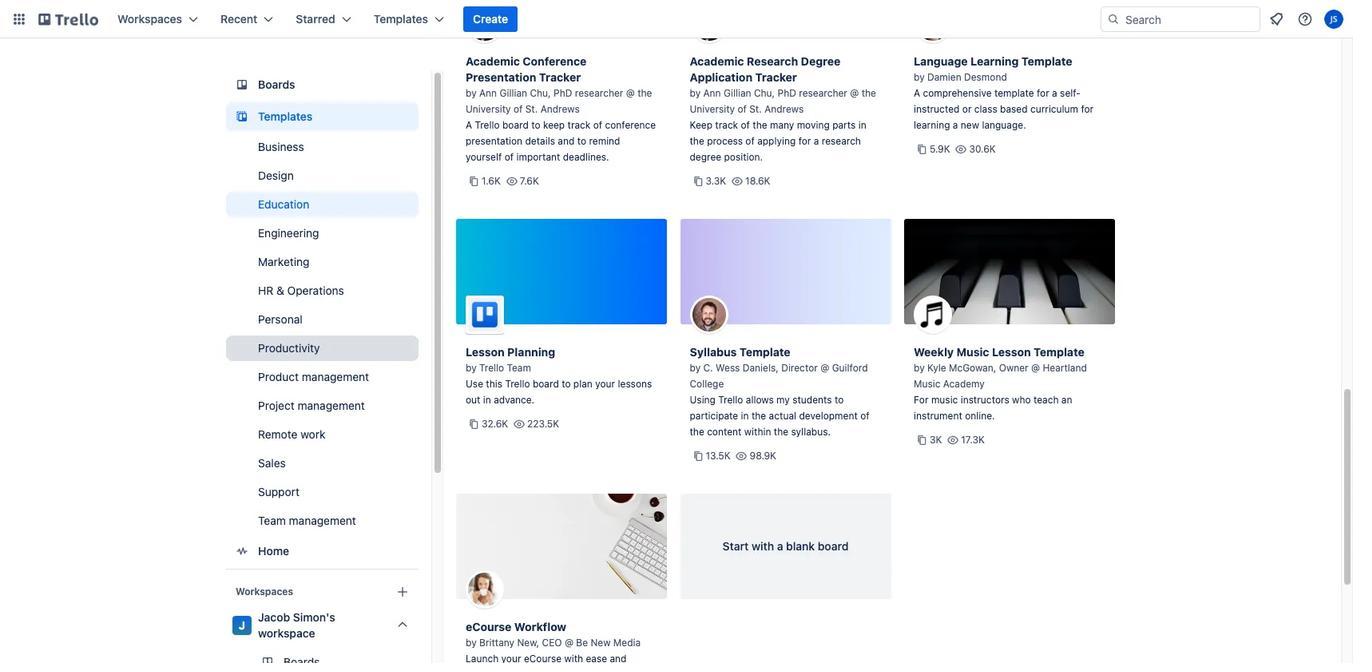 Task type: vqa. For each thing, say whether or not it's contained in the screenshot.
second row from the top
no



Task type: locate. For each thing, give the bounding box(es) containing it.
1 track from the left
[[568, 119, 591, 131]]

@ left be
[[565, 637, 574, 649]]

team inside lesson planning by trello team use this trello board to plan your lessons out in advance.
[[507, 362, 531, 374]]

music up for
[[914, 378, 941, 390]]

for right the curriculum
[[1082, 103, 1094, 115]]

a up instructed
[[914, 87, 921, 99]]

98.9k
[[750, 450, 777, 462]]

@ up parts
[[851, 87, 859, 99]]

workspace
[[258, 627, 315, 640]]

2 ann gillian chu, phd researcher @ the university of st. andrews image from the left
[[690, 5, 882, 44]]

1 lesson from the left
[[466, 345, 505, 359]]

trello
[[475, 119, 500, 131], [480, 362, 504, 374], [505, 378, 530, 390], [719, 394, 744, 406]]

1 horizontal spatial for
[[1037, 87, 1050, 99]]

by left the damien
[[914, 71, 925, 83]]

template inside syllabus template by c. wess daniels, director @ guilford college using trello allows my students to participate in the actual development of the content within the syllabus.
[[740, 345, 791, 359]]

create a workspace image
[[393, 583, 412, 602]]

0 horizontal spatial lesson
[[466, 345, 505, 359]]

lesson up owner
[[993, 345, 1032, 359]]

design link
[[226, 163, 419, 189]]

1 vertical spatial board
[[533, 378, 559, 390]]

1 horizontal spatial university
[[690, 103, 735, 115]]

ann down application
[[704, 87, 721, 99]]

keep
[[543, 119, 565, 131]]

support
[[258, 485, 300, 499]]

1 horizontal spatial chu,
[[754, 87, 775, 99]]

2 track from the left
[[716, 119, 739, 131]]

university inside academic research degree application tracker by ann gillian chu, phd researcher @ the university of st. andrews keep track of the many moving parts in the process of applying for a research degree position.
[[690, 103, 735, 115]]

deadlines.
[[563, 151, 610, 163]]

1 horizontal spatial ann
[[704, 87, 721, 99]]

engineering link
[[226, 221, 419, 246]]

for
[[1037, 87, 1050, 99], [1082, 103, 1094, 115], [799, 135, 812, 147]]

0 vertical spatial templates
[[374, 12, 428, 26]]

academic up "presentation"
[[466, 54, 520, 68]]

0 vertical spatial board
[[503, 119, 529, 131]]

ann gillian chu, phd researcher @ the university of st. andrews image
[[466, 5, 658, 44], [690, 5, 882, 44]]

university inside academic conference presentation tracker by ann gillian chu, phd researcher @ the university of st. andrews a trello board to keep track of conference presentation details and to remind yourself of important deadlines.
[[466, 103, 511, 115]]

management for team management
[[289, 514, 356, 528]]

7.6k
[[520, 175, 539, 187]]

a inside language learning template by damien desmond a comprehensive template for a self- instructed or class based curriculum for learning a new language.
[[914, 87, 921, 99]]

0 horizontal spatial university
[[466, 103, 511, 115]]

operations
[[287, 284, 344, 297]]

team down support
[[258, 514, 286, 528]]

tracker down research
[[756, 70, 798, 84]]

1 horizontal spatial templates
[[374, 12, 428, 26]]

templates up business
[[258, 109, 313, 123]]

by left c.
[[690, 362, 701, 374]]

productivity link
[[226, 336, 419, 361]]

development
[[800, 410, 858, 422]]

a right with
[[777, 539, 784, 553]]

college
[[690, 378, 724, 390]]

0 horizontal spatial a
[[466, 119, 472, 131]]

1.6k
[[482, 175, 501, 187]]

2 phd from the left
[[778, 87, 797, 99]]

0 vertical spatial music
[[957, 345, 990, 359]]

1 horizontal spatial andrews
[[765, 103, 804, 115]]

2 researcher from the left
[[799, 87, 848, 99]]

1 researcher from the left
[[575, 87, 624, 99]]

researcher down degree
[[799, 87, 848, 99]]

c.
[[704, 362, 713, 374]]

0 horizontal spatial phd
[[554, 87, 573, 99]]

learning
[[914, 119, 951, 131]]

trello up the this
[[480, 362, 504, 374]]

0 horizontal spatial team
[[258, 514, 286, 528]]

board
[[503, 119, 529, 131], [533, 378, 559, 390], [818, 539, 849, 553]]

management down "product management" "link"
[[298, 399, 365, 412]]

owner
[[1000, 362, 1029, 374]]

with
[[752, 539, 775, 553]]

yourself
[[466, 151, 502, 163]]

of inside syllabus template by c. wess daniels, director @ guilford college using trello allows my students to participate in the actual development of the content within the syllabus.
[[861, 410, 870, 422]]

2 horizontal spatial for
[[1082, 103, 1094, 115]]

2 chu, from the left
[[754, 87, 775, 99]]

0 horizontal spatial ann
[[480, 87, 497, 99]]

plan
[[574, 378, 593, 390]]

tracker inside academic research degree application tracker by ann gillian chu, phd researcher @ the university of st. andrews keep track of the many moving parts in the process of applying for a research degree position.
[[756, 70, 798, 84]]

1 st. from the left
[[526, 103, 538, 115]]

0 vertical spatial for
[[1037, 87, 1050, 99]]

1 horizontal spatial a
[[914, 87, 921, 99]]

1 horizontal spatial board
[[533, 378, 559, 390]]

track up and
[[568, 119, 591, 131]]

an
[[1062, 394, 1073, 406]]

university up presentation
[[466, 103, 511, 115]]

a
[[1053, 87, 1058, 99], [953, 119, 959, 131], [814, 135, 820, 147], [777, 539, 784, 553]]

board down planning at the bottom left
[[533, 378, 559, 390]]

a up presentation
[[466, 119, 472, 131]]

2 academic from the left
[[690, 54, 744, 68]]

template up self-
[[1022, 54, 1073, 68]]

2 horizontal spatial board
[[818, 539, 849, 553]]

0 horizontal spatial music
[[914, 378, 941, 390]]

a down 'moving'
[[814, 135, 820, 147]]

trello up participate
[[719, 394, 744, 406]]

chu, inside academic conference presentation tracker by ann gillian chu, phd researcher @ the university of st. andrews a trello board to keep track of conference presentation details and to remind yourself of important deadlines.
[[530, 87, 551, 99]]

1 horizontal spatial track
[[716, 119, 739, 131]]

chu, down research
[[754, 87, 775, 99]]

trello up presentation
[[475, 119, 500, 131]]

2 andrews from the left
[[765, 103, 804, 115]]

13.5k
[[706, 450, 731, 462]]

1 vertical spatial in
[[483, 394, 491, 406]]

lesson inside 'weekly music lesson template by kyle mcgowan, owner @ heartland music academy for music instructors who teach an instrument online.'
[[993, 345, 1032, 359]]

@ inside ecourse workflow by brittany new, ceo @ be new media
[[565, 637, 574, 649]]

university up keep on the top
[[690, 103, 735, 115]]

2 vertical spatial management
[[289, 514, 356, 528]]

workspaces
[[117, 12, 182, 26], [236, 586, 293, 598]]

lesson inside lesson planning by trello team use this trello board to plan your lessons out in advance.
[[466, 345, 505, 359]]

to inside lesson planning by trello team use this trello board to plan your lessons out in advance.
[[562, 378, 571, 390]]

management
[[302, 370, 369, 384], [298, 399, 365, 412], [289, 514, 356, 528]]

in right out
[[483, 394, 491, 406]]

1 ann from the left
[[480, 87, 497, 99]]

1 horizontal spatial team
[[507, 362, 531, 374]]

by
[[914, 71, 925, 83], [466, 87, 477, 99], [690, 87, 701, 99], [466, 362, 477, 374], [690, 362, 701, 374], [914, 362, 925, 374], [466, 637, 477, 649]]

0 horizontal spatial andrews
[[541, 103, 580, 115]]

0 vertical spatial team
[[507, 362, 531, 374]]

board inside button
[[818, 539, 849, 553]]

j
[[239, 619, 245, 632]]

2 university from the left
[[690, 103, 735, 115]]

ann inside academic research degree application tracker by ann gillian chu, phd researcher @ the university of st. andrews keep track of the many moving parts in the process of applying for a research degree position.
[[704, 87, 721, 99]]

phd up many
[[778, 87, 797, 99]]

1 horizontal spatial workspaces
[[236, 586, 293, 598]]

tracker down conference
[[539, 70, 581, 84]]

ann gillian chu, phd researcher @ the university of st. andrews image for conference
[[466, 5, 658, 44]]

product
[[258, 370, 299, 384]]

0 horizontal spatial templates
[[258, 109, 313, 123]]

1 horizontal spatial gillian
[[724, 87, 752, 99]]

0 horizontal spatial tracker
[[539, 70, 581, 84]]

by up the 'use'
[[466, 362, 477, 374]]

track
[[568, 119, 591, 131], [716, 119, 739, 131]]

phd inside academic research degree application tracker by ann gillian chu, phd researcher @ the university of st. andrews keep track of the many moving parts in the process of applying for a research degree position.
[[778, 87, 797, 99]]

2 tracker from the left
[[756, 70, 798, 84]]

jacob simon's workspace
[[258, 611, 336, 640]]

by down "ecourse"
[[466, 637, 477, 649]]

position.
[[725, 151, 763, 163]]

gillian inside academic conference presentation tracker by ann gillian chu, phd researcher @ the university of st. andrews a trello board to keep track of conference presentation details and to remind yourself of important deadlines.
[[500, 87, 528, 99]]

chu, up keep
[[530, 87, 551, 99]]

damien desmond image
[[914, 5, 1106, 44]]

boards link
[[226, 70, 419, 99]]

1 horizontal spatial researcher
[[799, 87, 848, 99]]

management inside "link"
[[302, 370, 369, 384]]

in
[[859, 119, 867, 131], [483, 394, 491, 406], [741, 410, 749, 422]]

2 vertical spatial board
[[818, 539, 849, 553]]

templates inside "dropdown button"
[[374, 12, 428, 26]]

to left plan
[[562, 378, 571, 390]]

2 vertical spatial for
[[799, 135, 812, 147]]

andrews
[[541, 103, 580, 115], [765, 103, 804, 115]]

academic inside academic research degree application tracker by ann gillian chu, phd researcher @ the university of st. andrews keep track of the many moving parts in the process of applying for a research degree position.
[[690, 54, 744, 68]]

tracker
[[539, 70, 581, 84], [756, 70, 798, 84]]

a inside academic research degree application tracker by ann gillian chu, phd researcher @ the university of st. andrews keep track of the many moving parts in the process of applying for a research degree position.
[[814, 135, 820, 147]]

0 horizontal spatial board
[[503, 119, 529, 131]]

@ right owner
[[1032, 362, 1041, 374]]

by inside syllabus template by c. wess daniels, director @ guilford college using trello allows my students to participate in the actual development of the content within the syllabus.
[[690, 362, 701, 374]]

0 vertical spatial workspaces
[[117, 12, 182, 26]]

1 andrews from the left
[[541, 103, 580, 115]]

track up process at the top right
[[716, 119, 739, 131]]

management down support link
[[289, 514, 356, 528]]

2 horizontal spatial in
[[859, 119, 867, 131]]

0 horizontal spatial in
[[483, 394, 491, 406]]

engineering
[[258, 226, 319, 240]]

1 ann gillian chu, phd researcher @ the university of st. andrews image from the left
[[466, 5, 658, 44]]

templates right starred dropdown button
[[374, 12, 428, 26]]

support link
[[226, 480, 419, 505]]

1 horizontal spatial ann gillian chu, phd researcher @ the university of st. andrews image
[[690, 5, 882, 44]]

daniels,
[[743, 362, 779, 374]]

create button
[[464, 6, 518, 32]]

1 horizontal spatial academic
[[690, 54, 744, 68]]

0 horizontal spatial workspaces
[[117, 12, 182, 26]]

by inside 'weekly music lesson template by kyle mcgowan, owner @ heartland music academy for music instructors who teach an instrument online.'
[[914, 362, 925, 374]]

by left kyle
[[914, 362, 925, 374]]

for down 'moving'
[[799, 135, 812, 147]]

board right blank
[[818, 539, 849, 553]]

product management
[[258, 370, 369, 384]]

in up within
[[741, 410, 749, 422]]

0 vertical spatial a
[[914, 87, 921, 99]]

0 horizontal spatial academic
[[466, 54, 520, 68]]

lesson up the this
[[466, 345, 505, 359]]

1 horizontal spatial tracker
[[756, 70, 798, 84]]

0 horizontal spatial track
[[568, 119, 591, 131]]

0 vertical spatial management
[[302, 370, 369, 384]]

st. inside academic conference presentation tracker by ann gillian chu, phd researcher @ the university of st. andrews a trello board to keep track of conference presentation details and to remind yourself of important deadlines.
[[526, 103, 538, 115]]

ann inside academic conference presentation tracker by ann gillian chu, phd researcher @ the university of st. andrews a trello board to keep track of conference presentation details and to remind yourself of important deadlines.
[[480, 87, 497, 99]]

@ up conference
[[626, 87, 635, 99]]

open information menu image
[[1298, 11, 1314, 27]]

by inside ecourse workflow by brittany new, ceo @ be new media
[[466, 637, 477, 649]]

moving
[[797, 119, 830, 131]]

application
[[690, 70, 753, 84]]

templates
[[374, 12, 428, 26], [258, 109, 313, 123]]

team down planning at the bottom left
[[507, 362, 531, 374]]

0 horizontal spatial chu,
[[530, 87, 551, 99]]

2 gillian from the left
[[724, 87, 752, 99]]

to up development
[[835, 394, 844, 406]]

board up presentation
[[503, 119, 529, 131]]

for up the curriculum
[[1037, 87, 1050, 99]]

andrews up many
[[765, 103, 804, 115]]

degree
[[690, 151, 722, 163]]

by down "presentation"
[[466, 87, 477, 99]]

project
[[258, 399, 295, 412]]

st. up details
[[526, 103, 538, 115]]

trello inside syllabus template by c. wess daniels, director @ guilford college using trello allows my students to participate in the actual development of the content within the syllabus.
[[719, 394, 744, 406]]

1 university from the left
[[466, 103, 511, 115]]

gillian down "presentation"
[[500, 87, 528, 99]]

the
[[638, 87, 653, 99], [862, 87, 877, 99], [753, 119, 768, 131], [690, 135, 705, 147], [752, 410, 767, 422], [690, 426, 705, 438], [774, 426, 789, 438]]

lessons
[[618, 378, 652, 390]]

weekly
[[914, 345, 954, 359]]

1 chu, from the left
[[530, 87, 551, 99]]

academic for academic conference presentation tracker
[[466, 54, 520, 68]]

st.
[[526, 103, 538, 115], [750, 103, 762, 115]]

important
[[517, 151, 561, 163]]

223.5k
[[528, 418, 560, 430]]

template
[[1022, 54, 1073, 68], [740, 345, 791, 359], [1034, 345, 1085, 359]]

researcher up conference
[[575, 87, 624, 99]]

ann down "presentation"
[[480, 87, 497, 99]]

2 vertical spatial in
[[741, 410, 749, 422]]

1 tracker from the left
[[539, 70, 581, 84]]

2 st. from the left
[[750, 103, 762, 115]]

1 vertical spatial management
[[298, 399, 365, 412]]

language learning template by damien desmond a comprehensive template for a self- instructed or class based curriculum for learning a new language.
[[914, 54, 1094, 131]]

academic up application
[[690, 54, 744, 68]]

2 ann from the left
[[704, 87, 721, 99]]

ecourse workflow by brittany new, ceo @ be new media
[[466, 620, 641, 649]]

academic research degree application tracker by ann gillian chu, phd researcher @ the university of st. andrews keep track of the many moving parts in the process of applying for a research degree position.
[[690, 54, 877, 163]]

trello up "advance."
[[505, 378, 530, 390]]

1 horizontal spatial phd
[[778, 87, 797, 99]]

starred
[[296, 12, 335, 26]]

template up "heartland"
[[1034, 345, 1085, 359]]

st. up applying
[[750, 103, 762, 115]]

0 horizontal spatial gillian
[[500, 87, 528, 99]]

@ inside syllabus template by c. wess daniels, director @ guilford college using trello allows my students to participate in the actual development of the content within the syllabus.
[[821, 362, 830, 374]]

2 lesson from the left
[[993, 345, 1032, 359]]

c. wess daniels, director @ guilford college image
[[690, 296, 729, 334]]

language.
[[983, 119, 1027, 131]]

sales link
[[226, 451, 419, 476]]

starred button
[[286, 6, 361, 32]]

1 horizontal spatial lesson
[[993, 345, 1032, 359]]

remote
[[258, 428, 298, 441]]

gillian inside academic research degree application tracker by ann gillian chu, phd researcher @ the university of st. andrews keep track of the many moving parts in the process of applying for a research degree position.
[[724, 87, 752, 99]]

phd down conference
[[554, 87, 573, 99]]

0 horizontal spatial researcher
[[575, 87, 624, 99]]

template up 'daniels,' on the right of the page
[[740, 345, 791, 359]]

ann gillian chu, phd researcher @ the university of st. andrews image up conference
[[466, 5, 658, 44]]

ann gillian chu, phd researcher @ the university of st. andrews image up research
[[690, 5, 882, 44]]

start
[[723, 539, 749, 553]]

@ inside 'weekly music lesson template by kyle mcgowan, owner @ heartland music academy for music instructors who teach an instrument online.'
[[1032, 362, 1041, 374]]

in right parts
[[859, 119, 867, 131]]

gillian down application
[[724, 87, 752, 99]]

by down application
[[690, 87, 701, 99]]

instructed
[[914, 103, 960, 115]]

students
[[793, 394, 832, 406]]

track inside academic conference presentation tracker by ann gillian chu, phd researcher @ the university of st. andrews a trello board to keep track of conference presentation details and to remind yourself of important deadlines.
[[568, 119, 591, 131]]

keep
[[690, 119, 713, 131]]

music up mcgowan,
[[957, 345, 990, 359]]

1 horizontal spatial st.
[[750, 103, 762, 115]]

1 gillian from the left
[[500, 87, 528, 99]]

1 horizontal spatial in
[[741, 410, 749, 422]]

management down productivity link
[[302, 370, 369, 384]]

template
[[995, 87, 1035, 99]]

in inside syllabus template by c. wess daniels, director @ guilford college using trello allows my students to participate in the actual development of the content within the syllabus.
[[741, 410, 749, 422]]

academic inside academic conference presentation tracker by ann gillian chu, phd researcher @ the university of st. andrews a trello board to keep track of conference presentation details and to remind yourself of important deadlines.
[[466, 54, 520, 68]]

to right and
[[578, 135, 587, 147]]

allows
[[746, 394, 774, 406]]

academic
[[466, 54, 520, 68], [690, 54, 744, 68]]

using
[[690, 394, 716, 406]]

0 horizontal spatial st.
[[526, 103, 538, 115]]

remote work link
[[226, 422, 419, 448]]

0 horizontal spatial ann gillian chu, phd researcher @ the university of st. andrews image
[[466, 5, 658, 44]]

0 horizontal spatial for
[[799, 135, 812, 147]]

1 academic from the left
[[466, 54, 520, 68]]

1 vertical spatial a
[[466, 119, 472, 131]]

start with a blank board button
[[681, 494, 892, 599]]

researcher inside academic research degree application tracker by ann gillian chu, phd researcher @ the university of st. andrews keep track of the many moving parts in the process of applying for a research degree position.
[[799, 87, 848, 99]]

1 phd from the left
[[554, 87, 573, 99]]

1 vertical spatial workspaces
[[236, 586, 293, 598]]

planning
[[508, 345, 556, 359]]

0 vertical spatial in
[[859, 119, 867, 131]]

@ left the guilford on the bottom right
[[821, 362, 830, 374]]

conference
[[605, 119, 656, 131]]

andrews up keep
[[541, 103, 580, 115]]



Task type: describe. For each thing, give the bounding box(es) containing it.
parts
[[833, 119, 856, 131]]

by inside academic conference presentation tracker by ann gillian chu, phd researcher @ the university of st. andrews a trello board to keep track of conference presentation details and to remind yourself of important deadlines.
[[466, 87, 477, 99]]

workspaces button
[[108, 6, 208, 32]]

ann gillian chu, phd researcher @ the university of st. andrews image for research
[[690, 5, 882, 44]]

heartland
[[1043, 362, 1088, 374]]

participate
[[690, 410, 739, 422]]

by inside lesson planning by trello team use this trello board to plan your lessons out in advance.
[[466, 362, 477, 374]]

trello team image
[[466, 296, 504, 334]]

lesson planning by trello team use this trello board to plan your lessons out in advance.
[[466, 345, 652, 406]]

team management
[[258, 514, 356, 528]]

1 vertical spatial templates
[[258, 109, 313, 123]]

to up details
[[532, 119, 541, 131]]

phd inside academic conference presentation tracker by ann gillian chu, phd researcher @ the university of st. andrews a trello board to keep track of conference presentation details and to remind yourself of important deadlines.
[[554, 87, 573, 99]]

brittany
[[480, 637, 515, 649]]

music
[[932, 394, 959, 406]]

primary element
[[0, 0, 1354, 38]]

sales
[[258, 456, 286, 470]]

17.3k
[[962, 434, 985, 446]]

for
[[914, 394, 929, 406]]

online.
[[966, 410, 996, 422]]

work
[[301, 428, 326, 441]]

degree
[[801, 54, 841, 68]]

based
[[1001, 103, 1028, 115]]

actual
[[769, 410, 797, 422]]

workspaces inside popup button
[[117, 12, 182, 26]]

brittany new, ceo @ be new media image
[[466, 571, 504, 609]]

team management link
[[226, 508, 419, 534]]

media
[[614, 637, 641, 649]]

by inside language learning template by damien desmond a comprehensive template for a self- instructed or class based curriculum for learning a new language.
[[914, 71, 925, 83]]

board image
[[233, 75, 252, 94]]

a left self-
[[1053, 87, 1058, 99]]

@ inside academic research degree application tracker by ann gillian chu, phd researcher @ the university of st. andrews keep track of the many moving parts in the process of applying for a research degree position.
[[851, 87, 859, 99]]

advance.
[[494, 394, 535, 406]]

Search field
[[1121, 7, 1260, 31]]

academic for academic research degree application tracker
[[690, 54, 744, 68]]

guilford
[[833, 362, 868, 374]]

1 vertical spatial music
[[914, 378, 941, 390]]

business
[[258, 140, 304, 153]]

personal
[[258, 313, 303, 326]]

32.6k
[[482, 418, 509, 430]]

this
[[486, 378, 503, 390]]

search image
[[1108, 13, 1121, 26]]

&
[[277, 284, 284, 297]]

conference
[[523, 54, 587, 68]]

in inside academic research degree application tracker by ann gillian chu, phd researcher @ the university of st. andrews keep track of the many moving parts in the process of applying for a research degree position.
[[859, 119, 867, 131]]

learning
[[971, 54, 1019, 68]]

jacob
[[258, 611, 290, 624]]

recent
[[221, 12, 258, 26]]

recent button
[[211, 6, 283, 32]]

back to home image
[[38, 6, 98, 32]]

wess
[[716, 362, 740, 374]]

education
[[258, 197, 310, 211]]

presentation
[[466, 135, 523, 147]]

blank
[[787, 539, 815, 553]]

a left new at the right top of page
[[953, 119, 959, 131]]

new
[[591, 637, 611, 649]]

and
[[558, 135, 575, 147]]

trello inside academic conference presentation tracker by ann gillian chu, phd researcher @ the university of st. andrews a trello board to keep track of conference presentation details and to remind yourself of important deadlines.
[[475, 119, 500, 131]]

0 notifications image
[[1268, 10, 1287, 29]]

by inside academic research degree application tracker by ann gillian chu, phd researcher @ the university of st. andrews keep track of the many moving parts in the process of applying for a research degree position.
[[690, 87, 701, 99]]

kyle mcgowan, owner @ heartland music academy image
[[914, 296, 953, 334]]

chu, inside academic research degree application tracker by ann gillian chu, phd researcher @ the university of st. andrews keep track of the many moving parts in the process of applying for a research degree position.
[[754, 87, 775, 99]]

andrews inside academic conference presentation tracker by ann gillian chu, phd researcher @ the university of st. andrews a trello board to keep track of conference presentation details and to remind yourself of important deadlines.
[[541, 103, 580, 115]]

within
[[745, 426, 772, 438]]

1 vertical spatial team
[[258, 514, 286, 528]]

applying
[[758, 135, 796, 147]]

andrews inside academic research degree application tracker by ann gillian chu, phd researcher @ the university of st. andrews keep track of the many moving parts in the process of applying for a research degree position.
[[765, 103, 804, 115]]

jacob simon (jacobsimon16) image
[[1325, 10, 1344, 29]]

hr & operations link
[[226, 278, 419, 304]]

research
[[822, 135, 862, 147]]

template inside language learning template by damien desmond a comprehensive template for a self- instructed or class based curriculum for learning a new language.
[[1022, 54, 1073, 68]]

create
[[473, 12, 508, 26]]

management for project management
[[298, 399, 365, 412]]

be
[[577, 637, 588, 649]]

mcgowan,
[[949, 362, 997, 374]]

board inside lesson planning by trello team use this trello board to plan your lessons out in advance.
[[533, 378, 559, 390]]

weekly music lesson template by kyle mcgowan, owner @ heartland music academy for music instructors who teach an instrument online.
[[914, 345, 1088, 422]]

track inside academic research degree application tracker by ann gillian chu, phd researcher @ the university of st. andrews keep track of the many moving parts in the process of applying for a research degree position.
[[716, 119, 739, 131]]

damien
[[928, 71, 962, 83]]

3k
[[930, 434, 943, 446]]

details
[[525, 135, 555, 147]]

new,
[[517, 637, 540, 649]]

curriculum
[[1031, 103, 1079, 115]]

syllabus template by c. wess daniels, director @ guilford college using trello allows my students to participate in the actual development of the content within the syllabus.
[[690, 345, 870, 438]]

for inside academic research degree application tracker by ann gillian chu, phd researcher @ the university of st. andrews keep track of the many moving parts in the process of applying for a research degree position.
[[799, 135, 812, 147]]

in inside lesson planning by trello team use this trello board to plan your lessons out in advance.
[[483, 394, 491, 406]]

tracker inside academic conference presentation tracker by ann gillian chu, phd researcher @ the university of st. andrews a trello board to keep track of conference presentation details and to remind yourself of important deadlines.
[[539, 70, 581, 84]]

presentation
[[466, 70, 537, 84]]

researcher inside academic conference presentation tracker by ann gillian chu, phd researcher @ the university of st. andrews a trello board to keep track of conference presentation details and to remind yourself of important deadlines.
[[575, 87, 624, 99]]

30.6k
[[970, 143, 996, 155]]

business link
[[226, 134, 419, 160]]

to inside syllabus template by c. wess daniels, director @ guilford college using trello allows my students to participate in the actual development of the content within the syllabus.
[[835, 394, 844, 406]]

process
[[707, 135, 743, 147]]

templates link
[[226, 102, 419, 131]]

templates button
[[364, 6, 454, 32]]

3.3k
[[706, 175, 727, 187]]

management for product management
[[302, 370, 369, 384]]

home image
[[233, 542, 252, 561]]

who
[[1013, 394, 1031, 406]]

hr
[[258, 284, 274, 297]]

my
[[777, 394, 790, 406]]

a inside academic conference presentation tracker by ann gillian chu, phd researcher @ the university of st. andrews a trello board to keep track of conference presentation details and to remind yourself of important deadlines.
[[466, 119, 472, 131]]

new
[[961, 119, 980, 131]]

project management
[[258, 399, 365, 412]]

the inside academic conference presentation tracker by ann gillian chu, phd researcher @ the university of st. andrews a trello board to keep track of conference presentation details and to remind yourself of important deadlines.
[[638, 87, 653, 99]]

education link
[[226, 192, 419, 217]]

template inside 'weekly music lesson template by kyle mcgowan, owner @ heartland music academy for music instructors who teach an instrument online.'
[[1034, 345, 1085, 359]]

boards
[[258, 78, 295, 91]]

18.6k
[[746, 175, 771, 187]]

1 vertical spatial for
[[1082, 103, 1094, 115]]

marketing link
[[226, 249, 419, 275]]

comprehensive
[[923, 87, 992, 99]]

a inside button
[[777, 539, 784, 553]]

@ inside academic conference presentation tracker by ann gillian chu, phd researcher @ the university of st. andrews a trello board to keep track of conference presentation details and to remind yourself of important deadlines.
[[626, 87, 635, 99]]

personal link
[[226, 307, 419, 332]]

product management link
[[226, 364, 419, 390]]

st. inside academic research degree application tracker by ann gillian chu, phd researcher @ the university of st. andrews keep track of the many moving parts in the process of applying for a research degree position.
[[750, 103, 762, 115]]

start with a blank board
[[723, 539, 849, 553]]

template board image
[[233, 107, 252, 126]]

board inside academic conference presentation tracker by ann gillian chu, phd researcher @ the university of st. andrews a trello board to keep track of conference presentation details and to remind yourself of important deadlines.
[[503, 119, 529, 131]]

teach
[[1034, 394, 1059, 406]]

or
[[963, 103, 972, 115]]

1 horizontal spatial music
[[957, 345, 990, 359]]

many
[[770, 119, 795, 131]]



